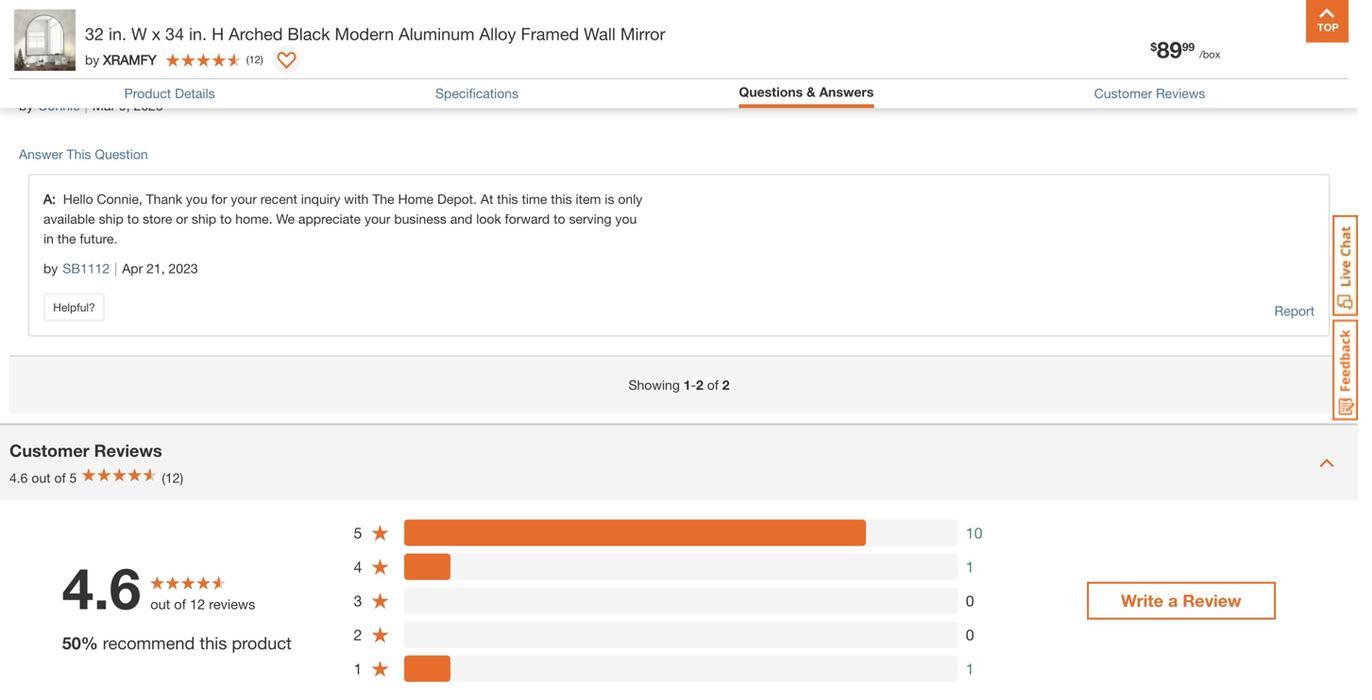 Task type: vqa. For each thing, say whether or not it's contained in the screenshot.
When
no



Task type: describe. For each thing, give the bounding box(es) containing it.
q:
[[19, 63, 37, 84]]

questions
[[739, 84, 803, 100]]

caret image
[[1320, 456, 1335, 471]]

0 horizontal spatial 12
[[190, 597, 205, 613]]

at
[[481, 191, 494, 207]]

$ 89 99 /box
[[1151, 36, 1221, 63]]

with
[[344, 191, 369, 207]]

report button
[[1275, 301, 1315, 322]]

&
[[807, 84, 816, 100]]

( 12 )
[[246, 53, 263, 66]]

by for is this in stock in jackson  , michigan
[[19, 98, 33, 113]]

)
[[261, 53, 263, 66]]

1 in. from the left
[[109, 24, 127, 44]]

a:
[[43, 191, 63, 207]]

1 horizontal spatial in
[[91, 63, 104, 84]]

only
[[618, 191, 643, 207]]

is
[[605, 191, 615, 207]]

product image image
[[14, 9, 76, 71]]

4
[[354, 558, 362, 576]]

time
[[522, 191, 548, 207]]

star icon image for 4
[[371, 558, 390, 577]]

by xramfy
[[85, 52, 157, 67]]

showing 1 - 2 of 2
[[629, 377, 730, 393]]

report
[[1275, 303, 1315, 319]]

product details
[[124, 86, 215, 101]]

hello
[[63, 191, 93, 207]]

black
[[288, 24, 330, 44]]

w
[[131, 24, 147, 44]]

1 horizontal spatial you
[[616, 211, 637, 227]]

by connie | mar 9, 2023
[[19, 98, 163, 113]]

a
[[1169, 591, 1179, 611]]

thank
[[146, 191, 182, 207]]

answer this question link
[[19, 146, 148, 162]]

/box
[[1200, 48, 1221, 60]]

(12)
[[162, 471, 183, 486]]

look
[[476, 211, 501, 227]]

2 in. from the left
[[189, 24, 207, 44]]

we
[[276, 211, 295, 227]]

| for hello connie,  thank you for your recent inquiry with the home depot. at this time this item is only available ship to store or ship to home. we appreciate your business and look forward to serving you in the future.
[[114, 261, 117, 276]]

forward
[[505, 211, 550, 227]]

star icon image for 1
[[371, 660, 390, 679]]

0 vertical spatial customer reviews
[[1095, 86, 1206, 101]]

2 horizontal spatial in
[[155, 63, 169, 84]]

apr
[[122, 261, 143, 276]]

jackson
[[173, 63, 237, 84]]

top button
[[1307, 0, 1349, 43]]

3 to from the left
[[554, 211, 566, 227]]

(
[[246, 53, 249, 66]]

this right 'at'
[[497, 191, 518, 207]]

product
[[232, 633, 292, 654]]

serving
[[569, 211, 612, 227]]

mar
[[92, 98, 115, 113]]

1 inside the questions element
[[1208, 78, 1218, 98]]

details
[[175, 86, 215, 101]]

or
[[176, 211, 188, 227]]

sb1112
[[63, 261, 110, 276]]

star icon image for 2
[[371, 626, 390, 645]]

aluminum
[[399, 24, 475, 44]]

1 horizontal spatial 12
[[249, 53, 261, 66]]

depot.
[[437, 191, 477, 207]]

50 % recommend this product
[[62, 633, 292, 654]]

the
[[373, 191, 395, 207]]

3
[[354, 592, 362, 610]]

1 vertical spatial 5
[[354, 524, 362, 542]]

item
[[576, 191, 601, 207]]

0 vertical spatial of
[[708, 377, 719, 393]]

2 ship from the left
[[192, 211, 216, 227]]

x
[[152, 24, 161, 44]]

0 vertical spatial reviews
[[1157, 86, 1206, 101]]

%
[[81, 633, 98, 654]]

framed
[[521, 24, 579, 44]]

| for is this in stock in jackson  , michigan
[[85, 98, 88, 113]]

and
[[450, 211, 473, 227]]

star icon image for 3
[[371, 592, 390, 611]]

21,
[[147, 261, 165, 276]]

0 horizontal spatial answer
[[19, 146, 63, 162]]

0 horizontal spatial 2
[[354, 626, 362, 644]]

available
[[43, 211, 95, 227]]

2 horizontal spatial by
[[85, 52, 100, 67]]

review
[[1183, 591, 1242, 611]]

connie
[[38, 98, 80, 113]]

is
[[42, 63, 55, 84]]

write a review button
[[1087, 583, 1276, 620]]

4.6 for 4.6 out of 5
[[9, 471, 28, 486]]

34
[[165, 24, 184, 44]]

appreciate
[[299, 211, 361, 227]]

for
[[211, 191, 227, 207]]

0 vertical spatial you
[[186, 191, 208, 207]]

product
[[124, 86, 171, 101]]

32
[[85, 24, 104, 44]]

wall
[[584, 24, 616, 44]]

connie button
[[38, 96, 80, 116]]

1 vertical spatial out
[[150, 597, 170, 613]]

arched
[[229, 24, 283, 44]]

answers
[[820, 84, 874, 100]]

live chat image
[[1333, 215, 1359, 317]]

questions & answers
[[739, 84, 874, 100]]

write
[[1122, 591, 1164, 611]]

connie,
[[97, 191, 142, 207]]



Task type: locate. For each thing, give the bounding box(es) containing it.
|
[[85, 98, 88, 113], [114, 261, 117, 276]]

1 vertical spatial 2023
[[169, 261, 198, 276]]

1 vertical spatial customer
[[9, 441, 89, 461]]

alloy
[[480, 24, 516, 44]]

of
[[708, 377, 719, 393], [54, 471, 66, 486], [174, 597, 186, 613]]

0 horizontal spatial in
[[43, 231, 54, 247]]

1 horizontal spatial out
[[150, 597, 170, 613]]

1 horizontal spatial your
[[365, 211, 391, 227]]

0 vertical spatial 5
[[70, 471, 77, 486]]

modern
[[335, 24, 394, 44]]

0 vertical spatial by
[[85, 52, 100, 67]]

store
[[143, 211, 172, 227]]

in up "product details"
[[155, 63, 169, 84]]

-
[[691, 377, 696, 393]]

the
[[57, 231, 76, 247]]

2 down 3
[[354, 626, 362, 644]]

customer up 4.6 out of 5
[[9, 441, 89, 461]]

1 horizontal spatial 5
[[354, 524, 362, 542]]

12 right ,
[[249, 53, 261, 66]]

0 horizontal spatial ship
[[99, 211, 124, 227]]

1 vertical spatial reviews
[[94, 441, 162, 461]]

your down the
[[365, 211, 391, 227]]

h
[[212, 24, 224, 44]]

you left for
[[186, 191, 208, 207]]

0 vertical spatial customer
[[1095, 86, 1153, 101]]

12
[[249, 53, 261, 66], [190, 597, 205, 613]]

2023 for a:
[[169, 261, 198, 276]]

sb1112 button
[[63, 258, 110, 279]]

2 0 from the top
[[966, 626, 975, 644]]

0 vertical spatial 12
[[249, 53, 261, 66]]

1 0 from the top
[[966, 592, 975, 610]]

0 for 2
[[966, 626, 975, 644]]

future.
[[80, 231, 117, 247]]

4 star icon image from the top
[[371, 626, 390, 645]]

1 ship from the left
[[99, 211, 124, 227]]

question
[[95, 146, 148, 162]]

by down the 32
[[85, 52, 100, 67]]

out
[[32, 471, 51, 486], [150, 597, 170, 613]]

0 vertical spatial 0
[[966, 592, 975, 610]]

1 horizontal spatial 4.6
[[62, 554, 141, 622]]

2 vertical spatial by
[[43, 261, 58, 276]]

specifications button
[[436, 86, 519, 101], [436, 86, 519, 101]]

hello connie,  thank you for your recent inquiry with the home depot. at this time this item is only available ship to store or ship to home. we appreciate your business and look forward to serving you in the future.
[[43, 191, 643, 247]]

0 horizontal spatial reviews
[[94, 441, 162, 461]]

customer reviews
[[1095, 86, 1206, 101], [9, 441, 162, 461]]

this
[[67, 146, 91, 162]]

2 star icon image from the top
[[371, 558, 390, 577]]

feedback link image
[[1333, 319, 1359, 421]]

specifications
[[436, 86, 519, 101]]

to down for
[[220, 211, 232, 227]]

this left item
[[551, 191, 572, 207]]

2 right showing
[[696, 377, 704, 393]]

product details button
[[124, 86, 215, 101], [124, 86, 215, 101]]

1 vertical spatial |
[[114, 261, 117, 276]]

1 vertical spatial you
[[616, 211, 637, 227]]

32 in. w x 34 in. h arched black modern aluminum alloy framed wall mirror
[[85, 24, 666, 44]]

10
[[966, 524, 983, 542]]

4.6 for 4.6
[[62, 554, 141, 622]]

1 vertical spatial 0
[[966, 626, 975, 644]]

0 vertical spatial answer
[[1223, 78, 1287, 98]]

2 to from the left
[[220, 211, 232, 227]]

ship down connie,
[[99, 211, 124, 227]]

home
[[398, 191, 434, 207]]

reviews
[[209, 597, 255, 613]]

in
[[91, 63, 104, 84], [155, 63, 169, 84], [43, 231, 54, 247]]

2023
[[134, 98, 163, 113], [169, 261, 198, 276]]

reviews up (12)
[[94, 441, 162, 461]]

customer reviews button
[[1095, 86, 1206, 101], [1095, 86, 1206, 101]]

customer reviews down $
[[1095, 86, 1206, 101]]

0 for 3
[[966, 592, 975, 610]]

recent
[[261, 191, 298, 207]]

ship right or
[[192, 211, 216, 227]]

0 vertical spatial your
[[231, 191, 257, 207]]

ship
[[99, 211, 124, 227], [192, 211, 216, 227]]

0 vertical spatial |
[[85, 98, 88, 113]]

in. left w at left top
[[109, 24, 127, 44]]

0
[[966, 592, 975, 610], [966, 626, 975, 644]]

1 star icon image from the top
[[371, 524, 390, 543]]

by
[[85, 52, 100, 67], [19, 98, 33, 113], [43, 261, 58, 276]]

this right is at the top of the page
[[59, 63, 86, 84]]

0 vertical spatial 4.6
[[9, 471, 28, 486]]

1 vertical spatial by
[[19, 98, 33, 113]]

0 horizontal spatial of
[[54, 471, 66, 486]]

1 horizontal spatial in.
[[189, 24, 207, 44]]

write a review
[[1122, 591, 1242, 611]]

1 vertical spatial customer reviews
[[9, 441, 162, 461]]

1 horizontal spatial customer reviews
[[1095, 86, 1206, 101]]

0 vertical spatial out
[[32, 471, 51, 486]]

0 horizontal spatial 2023
[[134, 98, 163, 113]]

89
[[1158, 36, 1183, 63]]

0 horizontal spatial out
[[32, 471, 51, 486]]

to down connie,
[[127, 211, 139, 227]]

0 horizontal spatial by
[[19, 98, 33, 113]]

0 horizontal spatial 5
[[70, 471, 77, 486]]

2023 right 21,
[[169, 261, 198, 276]]

stock
[[109, 63, 151, 84]]

star icon image for 5
[[371, 524, 390, 543]]

1 horizontal spatial 2023
[[169, 261, 198, 276]]

reviews down $ 89 99 /box
[[1157, 86, 1206, 101]]

0 horizontal spatial to
[[127, 211, 139, 227]]

2
[[696, 377, 704, 393], [723, 377, 730, 393], [354, 626, 362, 644]]

home.
[[236, 211, 273, 227]]

0 horizontal spatial 4.6
[[9, 471, 28, 486]]

customer reviews up 4.6 out of 5
[[9, 441, 162, 461]]

star icon image
[[371, 524, 390, 543], [371, 558, 390, 577], [371, 592, 390, 611], [371, 626, 390, 645], [371, 660, 390, 679]]

you
[[186, 191, 208, 207], [616, 211, 637, 227]]

$
[[1151, 40, 1158, 53]]

business
[[394, 211, 447, 227]]

2 horizontal spatial 2
[[723, 377, 730, 393]]

1
[[1208, 78, 1218, 98], [684, 377, 691, 393], [966, 558, 975, 576], [354, 661, 362, 678], [966, 661, 975, 678]]

out of 12 reviews
[[150, 597, 255, 613]]

in left the
[[43, 231, 54, 247]]

1 horizontal spatial customer
[[1095, 86, 1153, 101]]

1 vertical spatial your
[[365, 211, 391, 227]]

1 vertical spatial 4.6
[[62, 554, 141, 622]]

9,
[[119, 98, 130, 113]]

this down 'out of 12 reviews'
[[200, 633, 227, 654]]

12 left 'reviews'
[[190, 597, 205, 613]]

1 vertical spatial of
[[54, 471, 66, 486]]

0 horizontal spatial your
[[231, 191, 257, 207]]

2 horizontal spatial to
[[554, 211, 566, 227]]

1 horizontal spatial |
[[114, 261, 117, 276]]

customer down $
[[1095, 86, 1153, 101]]

2 horizontal spatial of
[[708, 377, 719, 393]]

1 vertical spatial answer
[[19, 146, 63, 162]]

3 star icon image from the top
[[371, 592, 390, 611]]

you down only
[[616, 211, 637, 227]]

5 star icon image from the top
[[371, 660, 390, 679]]

1 horizontal spatial of
[[174, 597, 186, 613]]

in. left h in the left of the page
[[189, 24, 207, 44]]

recommend
[[103, 633, 195, 654]]

to
[[127, 211, 139, 227], [220, 211, 232, 227], [554, 211, 566, 227]]

1 horizontal spatial 2
[[696, 377, 704, 393]]

display image
[[278, 52, 296, 71]]

customer
[[1095, 86, 1153, 101], [9, 441, 89, 461]]

2 vertical spatial of
[[174, 597, 186, 613]]

1 horizontal spatial by
[[43, 261, 58, 276]]

0 horizontal spatial you
[[186, 191, 208, 207]]

mirror
[[621, 24, 666, 44]]

0 horizontal spatial in.
[[109, 24, 127, 44]]

questions & answers button
[[739, 84, 874, 103], [739, 84, 874, 100]]

1 horizontal spatial answer
[[1223, 78, 1287, 98]]

0 horizontal spatial customer reviews
[[9, 441, 162, 461]]

,
[[242, 63, 246, 84]]

in inside hello connie,  thank you for your recent inquiry with the home depot. at this time this item is only available ship to store or ship to home. we appreciate your business and look forward to serving you in the future.
[[43, 231, 54, 247]]

inquiry
[[301, 191, 341, 207]]

1 to from the left
[[127, 211, 139, 227]]

0 vertical spatial 2023
[[134, 98, 163, 113]]

by sb1112 | apr 21, 2023
[[43, 261, 198, 276]]

q: is this in stock in jackson  , michigan
[[19, 63, 320, 84]]

by down the
[[43, 261, 58, 276]]

to left serving
[[554, 211, 566, 227]]

0 horizontal spatial |
[[85, 98, 88, 113]]

showing
[[629, 377, 680, 393]]

answer this question
[[19, 146, 148, 162]]

your up home.
[[231, 191, 257, 207]]

by down the q:
[[19, 98, 33, 113]]

1 answer
[[1208, 78, 1287, 98]]

in.
[[109, 24, 127, 44], [189, 24, 207, 44]]

1 horizontal spatial ship
[[192, 211, 216, 227]]

| left mar
[[85, 98, 88, 113]]

michigan
[[251, 63, 320, 84]]

99
[[1183, 40, 1195, 53]]

2023 right '9,'
[[134, 98, 163, 113]]

50
[[62, 633, 81, 654]]

0 horizontal spatial customer
[[9, 441, 89, 461]]

helpful?
[[53, 301, 95, 314]]

2 right "-"
[[723, 377, 730, 393]]

helpful? button
[[43, 293, 105, 322]]

2023 for q:
[[134, 98, 163, 113]]

questions element
[[9, 0, 1349, 357]]

1 horizontal spatial to
[[220, 211, 232, 227]]

| left the apr
[[114, 261, 117, 276]]

1 vertical spatial 12
[[190, 597, 205, 613]]

1 horizontal spatial reviews
[[1157, 86, 1206, 101]]

xramfy
[[103, 52, 157, 67]]

by for hello connie,  thank you for your recent inquiry with the home depot. at this time this item is only available ship to store or ship to home. we appreciate your business and look forward to serving you in the future.
[[43, 261, 58, 276]]

in left the stock
[[91, 63, 104, 84]]



